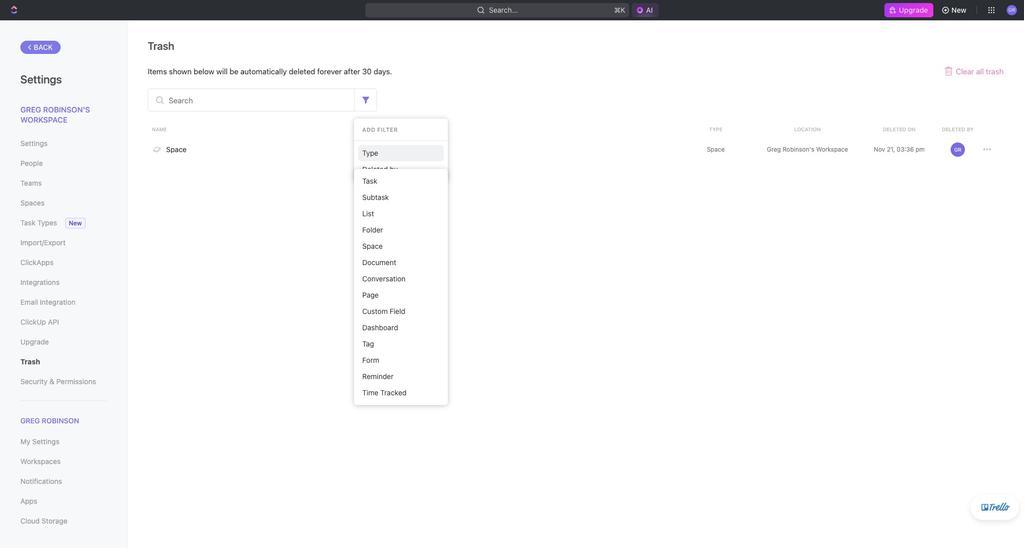 Task type: vqa. For each thing, say whether or not it's contained in the screenshot.
tree inside SIDEBAR navigation
no



Task type: locate. For each thing, give the bounding box(es) containing it.
subtask button
[[358, 190, 444, 206]]

0 vertical spatial workspace
[[20, 115, 67, 124]]

security & permissions link
[[20, 374, 107, 391]]

1 vertical spatial type
[[362, 149, 378, 157]]

integration
[[40, 298, 75, 307]]

time tracked
[[362, 389, 407, 397]]

1 vertical spatial new
[[69, 220, 82, 227]]

1 horizontal spatial greg robinson's workspace
[[767, 146, 848, 153]]

permissions
[[56, 378, 96, 386]]

subtask
[[362, 193, 389, 202]]

cloud
[[20, 517, 40, 526]]

1 vertical spatial upgrade
[[20, 338, 49, 347]]

1 vertical spatial trash
[[20, 358, 40, 366]]

security & permissions
[[20, 378, 96, 386]]

deleted left on
[[883, 126, 907, 133]]

days.
[[374, 67, 392, 76]]

0 horizontal spatial greg robinson's workspace
[[20, 105, 90, 124]]

people
[[20, 159, 43, 168]]

deleted
[[883, 126, 907, 133], [942, 126, 966, 133]]

task inside settings element
[[20, 219, 35, 227]]

settings
[[20, 73, 62, 86], [20, 139, 48, 148], [32, 438, 59, 447]]

add filter
[[362, 126, 398, 133]]

task for task types
[[20, 219, 35, 227]]

task up the subtask
[[362, 177, 377, 185]]

search...
[[489, 6, 518, 14]]

robinson's down the location
[[783, 146, 815, 153]]

reminder
[[362, 373, 394, 381]]

0 horizontal spatial upgrade
[[20, 338, 49, 347]]

upgrade link
[[885, 3, 933, 17], [20, 334, 107, 351]]

trash up security
[[20, 358, 40, 366]]

deleted on
[[883, 126, 916, 133]]

spaces
[[20, 199, 45, 207]]

task left types
[[20, 219, 35, 227]]

1 horizontal spatial deleted
[[942, 126, 966, 133]]

1 deleted from the left
[[883, 126, 907, 133]]

new
[[952, 6, 967, 14], [69, 220, 82, 227]]

people link
[[20, 155, 107, 172]]

conversation button
[[358, 271, 444, 287]]

storage
[[42, 517, 67, 526]]

back
[[34, 43, 53, 51]]

0 horizontal spatial trash
[[20, 358, 40, 366]]

workspace up the settings link
[[20, 115, 67, 124]]

1 vertical spatial robinson's
[[783, 146, 815, 153]]

time
[[362, 389, 379, 397]]

list button
[[358, 206, 444, 222]]

task types
[[20, 219, 57, 227]]

type button
[[358, 145, 444, 162]]

0 vertical spatial task
[[362, 177, 377, 185]]

upgrade inside settings element
[[20, 338, 49, 347]]

import/export
[[20, 239, 66, 247]]

space
[[166, 145, 187, 154], [707, 146, 725, 153], [362, 242, 383, 251]]

trash up items
[[148, 40, 174, 52]]

cloud storage
[[20, 517, 67, 526]]

2 horizontal spatial space
[[707, 146, 725, 153]]

1 vertical spatial greg robinson's workspace
[[767, 146, 848, 153]]

1 horizontal spatial space
[[362, 242, 383, 251]]

gr
[[954, 147, 962, 153]]

1 horizontal spatial trash
[[148, 40, 174, 52]]

robinson's
[[43, 105, 90, 114], [783, 146, 815, 153]]

document button
[[358, 255, 444, 271]]

greg robinson's workspace inside settings element
[[20, 105, 90, 124]]

greg robinson's workspace up the settings link
[[20, 105, 90, 124]]

on
[[908, 126, 916, 133]]

type button
[[354, 145, 448, 162]]

upgrade link down clickup api link
[[20, 334, 107, 351]]

0 vertical spatial upgrade link
[[885, 3, 933, 17]]

settings link
[[20, 135, 107, 152]]

filter
[[377, 126, 398, 133]]

0 vertical spatial robinson's
[[43, 105, 90, 114]]

trash
[[148, 40, 174, 52], [20, 358, 40, 366]]

workspace down the location
[[816, 146, 848, 153]]

email integration
[[20, 298, 75, 307]]

upgrade link left new button
[[885, 3, 933, 17]]

upgrade left new button
[[899, 6, 928, 14]]

1 horizontal spatial workspace
[[816, 146, 848, 153]]

greg
[[20, 105, 41, 114], [767, 146, 781, 153], [20, 417, 40, 426]]

0 horizontal spatial task
[[20, 219, 35, 227]]

new inside settings element
[[69, 220, 82, 227]]

settings right my
[[32, 438, 59, 447]]

upgrade
[[899, 6, 928, 14], [20, 338, 49, 347]]

below
[[194, 67, 214, 76]]

teams
[[20, 179, 42, 188]]

trash link
[[20, 354, 107, 371]]

1 horizontal spatial new
[[952, 6, 967, 14]]

settings down back link
[[20, 73, 62, 86]]

1 horizontal spatial task
[[362, 177, 377, 185]]

1 horizontal spatial type
[[709, 126, 723, 133]]

location
[[795, 126, 821, 133]]

dashboard
[[362, 324, 398, 332]]

nov 21, 03:36 pm
[[874, 146, 925, 153]]

type
[[709, 126, 723, 133], [362, 149, 378, 157]]

2 deleted from the left
[[942, 126, 966, 133]]

1 vertical spatial task
[[20, 219, 35, 227]]

1 horizontal spatial robinson's
[[783, 146, 815, 153]]

0 horizontal spatial deleted
[[883, 126, 907, 133]]

my settings
[[20, 438, 59, 447]]

robinson's up the settings link
[[43, 105, 90, 114]]

upgrade down clickup
[[20, 338, 49, 347]]

0 vertical spatial type
[[709, 126, 723, 133]]

security
[[20, 378, 47, 386]]

deleted for deleted by
[[942, 126, 966, 133]]

settings element
[[0, 20, 127, 549]]

email integration link
[[20, 294, 107, 311]]

greg robinson's workspace down the location
[[767, 146, 848, 153]]

0 horizontal spatial type
[[362, 149, 378, 157]]

0 vertical spatial trash
[[148, 40, 174, 52]]

deleted left by
[[942, 126, 966, 133]]

custom
[[362, 307, 388, 316]]

settings up people
[[20, 139, 48, 148]]

0 horizontal spatial new
[[69, 220, 82, 227]]

apps link
[[20, 493, 107, 511]]

task inside button
[[362, 177, 377, 185]]

workspace
[[20, 115, 67, 124], [816, 146, 848, 153]]

workspace inside greg robinson's workspace
[[20, 115, 67, 124]]

custom field
[[362, 307, 405, 316]]

1 vertical spatial workspace
[[816, 146, 848, 153]]

1 horizontal spatial upgrade link
[[885, 3, 933, 17]]

0 vertical spatial new
[[952, 6, 967, 14]]

0 horizontal spatial upgrade link
[[20, 334, 107, 351]]

task
[[362, 177, 377, 185], [20, 219, 35, 227]]

1 horizontal spatial upgrade
[[899, 6, 928, 14]]

apps
[[20, 498, 37, 506]]

0 horizontal spatial workspace
[[20, 115, 67, 124]]

0 vertical spatial greg robinson's workspace
[[20, 105, 90, 124]]

0 horizontal spatial robinson's
[[43, 105, 90, 114]]

clickapps link
[[20, 254, 107, 272]]

0 vertical spatial upgrade
[[899, 6, 928, 14]]



Task type: describe. For each thing, give the bounding box(es) containing it.
conversation
[[362, 275, 406, 283]]

nov
[[874, 146, 885, 153]]

form button
[[358, 353, 444, 369]]

be
[[230, 67, 238, 76]]

types
[[37, 219, 57, 227]]

folder button
[[358, 222, 444, 239]]

task for task
[[362, 177, 377, 185]]

new inside button
[[952, 6, 967, 14]]

clickup
[[20, 318, 46, 327]]

page
[[362, 291, 379, 300]]

new button
[[938, 2, 973, 18]]

1 vertical spatial upgrade link
[[20, 334, 107, 351]]

tracked
[[380, 389, 407, 397]]

form
[[362, 356, 379, 365]]

30
[[362, 67, 372, 76]]

my settings link
[[20, 434, 107, 451]]

after
[[344, 67, 360, 76]]

document
[[362, 258, 396, 267]]

by
[[967, 126, 974, 133]]

1 vertical spatial settings
[[20, 139, 48, 148]]

items shown below will be automatically deleted forever after 30 days.
[[148, 67, 392, 76]]

will
[[216, 67, 228, 76]]

greg robinson
[[20, 417, 79, 426]]

reminder button
[[358, 369, 444, 385]]

tag
[[362, 340, 374, 349]]

items
[[148, 67, 167, 76]]

trash inside "link"
[[20, 358, 40, 366]]

robinson's inside greg robinson's workspace
[[43, 105, 90, 114]]

dashboard button
[[358, 320, 444, 336]]

clickup api link
[[20, 314, 107, 331]]

deleted by
[[942, 126, 974, 133]]

time tracked button
[[358, 385, 444, 402]]

integrations link
[[20, 274, 107, 292]]

Search text field
[[148, 89, 354, 111]]

teams link
[[20, 175, 107, 192]]

⌘k
[[614, 6, 625, 14]]

trash
[[986, 67, 1004, 76]]

api
[[48, 318, 59, 327]]

task button
[[358, 173, 444, 190]]

email
[[20, 298, 38, 307]]

field
[[390, 307, 405, 316]]

tag button
[[358, 336, 444, 353]]

name
[[152, 126, 167, 133]]

automatically
[[240, 67, 287, 76]]

deleted for deleted on
[[883, 126, 907, 133]]

workspaces
[[20, 458, 61, 466]]

0 vertical spatial settings
[[20, 73, 62, 86]]

my
[[20, 438, 30, 447]]

2 vertical spatial greg
[[20, 417, 40, 426]]

import/export link
[[20, 234, 107, 252]]

deleted
[[289, 67, 315, 76]]

custom field button
[[358, 304, 444, 320]]

notifications link
[[20, 474, 107, 491]]

integrations
[[20, 278, 60, 287]]

space inside space button
[[362, 242, 383, 251]]

notifications
[[20, 478, 62, 486]]

1 vertical spatial greg
[[767, 146, 781, 153]]

clickapps
[[20, 258, 53, 267]]

page button
[[358, 287, 444, 304]]

type inside type button
[[362, 149, 378, 157]]

21,
[[887, 146, 895, 153]]

2 vertical spatial settings
[[32, 438, 59, 447]]

clear
[[956, 67, 974, 76]]

space button
[[358, 239, 444, 255]]

clickup api
[[20, 318, 59, 327]]

cloud storage link
[[20, 513, 107, 531]]

back link
[[20, 41, 60, 54]]

clear all trash
[[956, 67, 1004, 76]]

workspaces link
[[20, 454, 107, 471]]

forever
[[317, 67, 342, 76]]

spaces link
[[20, 195, 107, 212]]

folder
[[362, 226, 383, 234]]

list
[[362, 209, 374, 218]]

03:36
[[897, 146, 914, 153]]

0 horizontal spatial space
[[166, 145, 187, 154]]

all
[[976, 67, 984, 76]]

0 vertical spatial greg
[[20, 105, 41, 114]]

robinson
[[42, 417, 79, 426]]

pm
[[916, 146, 925, 153]]

&
[[49, 378, 54, 386]]



